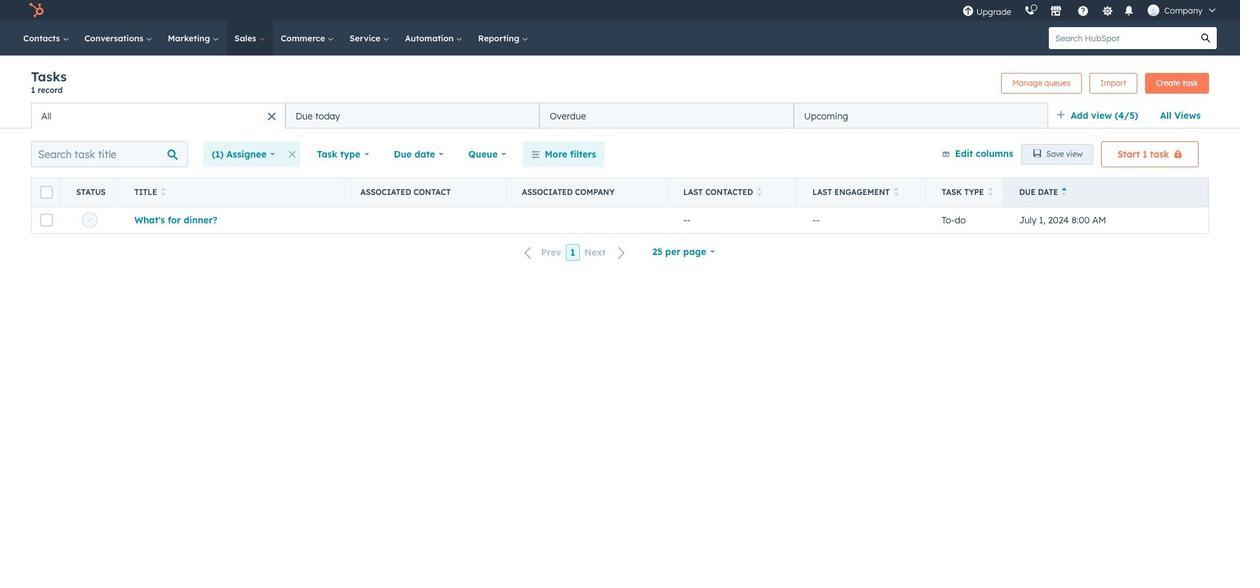 Task type: vqa. For each thing, say whether or not it's contained in the screenshot.
3rd Press to sort. icon from the right
yes



Task type: describe. For each thing, give the bounding box(es) containing it.
jacob simon image
[[1148, 5, 1160, 16]]

4 press to sort. element from the left
[[989, 187, 993, 198]]

2 press to sort. element from the left
[[757, 187, 762, 198]]

task status: not completed image
[[87, 218, 92, 223]]

press to sort. image for fourth "press to sort." element from right
[[161, 187, 166, 196]]

marketplaces image
[[1051, 6, 1062, 17]]

Search HubSpot search field
[[1050, 27, 1196, 49]]

pagination navigation
[[517, 244, 634, 262]]

ascending sort. press to sort descending. element
[[1063, 187, 1068, 198]]

2 column header from the left
[[61, 178, 119, 207]]

press to sort. image for 1st "press to sort." element from right
[[989, 187, 993, 196]]



Task type: locate. For each thing, give the bounding box(es) containing it.
1 horizontal spatial press to sort. image
[[989, 187, 993, 196]]

menu
[[956, 0, 1225, 21]]

1 press to sort. element from the left
[[161, 187, 166, 198]]

2 press to sort. image from the left
[[894, 187, 899, 196]]

4 column header from the left
[[507, 178, 668, 207]]

1 column header from the left
[[32, 178, 61, 207]]

1 press to sort. image from the left
[[757, 187, 762, 196]]

tab list
[[31, 103, 1049, 129]]

press to sort. image for 2nd "press to sort." element from right
[[894, 187, 899, 196]]

press to sort. image
[[161, 187, 166, 196], [989, 187, 993, 196]]

0 horizontal spatial press to sort. image
[[757, 187, 762, 196]]

press to sort. image
[[757, 187, 762, 196], [894, 187, 899, 196]]

0 horizontal spatial press to sort. image
[[161, 187, 166, 196]]

3 press to sort. element from the left
[[894, 187, 899, 198]]

3 column header from the left
[[345, 178, 507, 207]]

press to sort. image for second "press to sort." element from the left
[[757, 187, 762, 196]]

2 press to sort. image from the left
[[989, 187, 993, 196]]

ascending sort. press to sort descending. image
[[1063, 187, 1068, 196]]

Search task title search field
[[31, 142, 188, 167]]

1 horizontal spatial press to sort. image
[[894, 187, 899, 196]]

banner
[[31, 69, 1210, 103]]

1 press to sort. image from the left
[[161, 187, 166, 196]]

column header
[[32, 178, 61, 207], [61, 178, 119, 207], [345, 178, 507, 207], [507, 178, 668, 207]]

press to sort. element
[[161, 187, 166, 198], [757, 187, 762, 198], [894, 187, 899, 198], [989, 187, 993, 198]]



